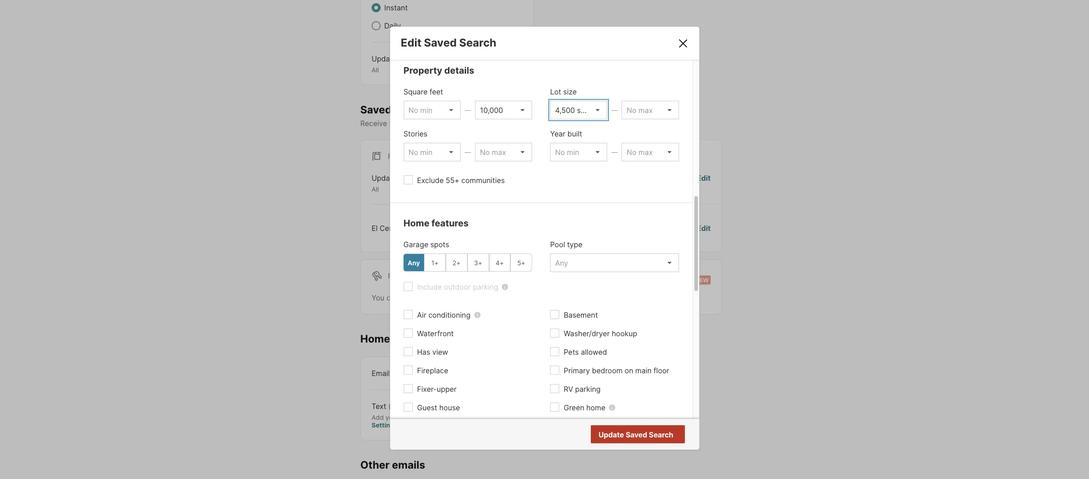 Task type: describe. For each thing, give the bounding box(es) containing it.
house
[[439, 404, 460, 413]]

email
[[372, 369, 390, 378]]

1 vertical spatial parking
[[575, 385, 601, 394]]

phone
[[401, 414, 419, 421]]

size
[[563, 87, 577, 96]]

emails
[[392, 459, 425, 471]]

guest house
[[417, 404, 460, 413]]

account settings
[[372, 414, 479, 429]]

searches inside saved searches receive timely notifications based on your preferred search filters.
[[394, 103, 442, 116]]

features
[[432, 218, 469, 229]]

exclude
[[417, 176, 444, 185]]

saved inside update saved search button
[[626, 430, 647, 440]]

include
[[417, 283, 442, 292]]

55+
[[446, 176, 459, 185]]

add your phone number in
[[372, 414, 453, 421]]

2 vertical spatial edit button
[[697, 223, 711, 234]]

on inside edit saved search dialog
[[625, 366, 633, 375]]

has
[[417, 348, 430, 357]]

0 vertical spatial edit button
[[509, 53, 523, 74]]

(sms)
[[388, 402, 409, 411]]

timely
[[389, 119, 410, 128]]

year
[[550, 130, 566, 139]]

2 types from the top
[[399, 174, 418, 183]]

update saved search button
[[591, 425, 685, 444]]

for sale
[[388, 152, 422, 161]]

create
[[401, 293, 423, 302]]

3+
[[474, 259, 482, 267]]

update types all for edit button to the middle
[[372, 174, 418, 193]]

4+
[[496, 259, 504, 267]]

bedroom
[[592, 366, 623, 375]]

other emails
[[360, 459, 425, 471]]

your inside saved searches receive timely notifications based on your preferred search filters.
[[490, 119, 505, 128]]

for for for rent
[[388, 272, 402, 281]]

lot size
[[550, 87, 577, 96]]

Daily radio
[[372, 21, 381, 30]]

for for for sale
[[388, 152, 402, 161]]

text
[[372, 402, 386, 411]]

floor
[[654, 366, 669, 375]]

pool type
[[550, 240, 583, 249]]

view
[[432, 348, 448, 357]]

allowed
[[581, 348, 607, 357]]

1+
[[431, 259, 439, 267]]

search for edit saved search
[[459, 36, 497, 49]]

type
[[567, 240, 583, 249]]

el cerrito test 1
[[372, 224, 425, 233]]

built
[[568, 130, 582, 139]]

other
[[360, 459, 390, 471]]

1 vertical spatial edit button
[[697, 173, 711, 193]]

fireplace
[[417, 366, 448, 375]]

on inside saved searches receive timely notifications based on your preferred search filters.
[[479, 119, 488, 128]]

all for edit button to the top
[[372, 66, 379, 74]]

1
[[422, 224, 425, 233]]

outdoor
[[444, 283, 471, 292]]

2+
[[453, 259, 461, 267]]

edit saved search dialog
[[390, 27, 699, 479]]

preferred
[[507, 119, 539, 128]]

instant
[[384, 3, 408, 12]]

home
[[586, 404, 606, 413]]

include outdoor parking
[[417, 283, 498, 292]]

5+ radio
[[511, 254, 532, 272]]

home tours
[[360, 333, 420, 345]]

saved searches receive timely notifications based on your preferred search filters.
[[360, 103, 587, 128]]

notifications
[[412, 119, 454, 128]]

search
[[541, 119, 564, 128]]

text (sms)
[[372, 402, 409, 411]]

1 types from the top
[[399, 54, 418, 63]]

washer/dryer
[[564, 329, 610, 338]]

searching
[[501, 293, 535, 302]]

you
[[372, 293, 384, 302]]

main
[[635, 366, 652, 375]]

— for year built
[[611, 148, 618, 156]]

number
[[421, 414, 444, 421]]

garage
[[404, 240, 428, 249]]

air conditioning
[[417, 311, 471, 320]]

stories
[[404, 130, 427, 139]]

3+ radio
[[467, 254, 489, 272]]

update inside button
[[599, 430, 624, 440]]

update types all for edit button to the top
[[372, 54, 418, 74]]

details
[[444, 65, 474, 76]]

4+ radio
[[489, 254, 511, 272]]

spots
[[430, 240, 449, 249]]

no
[[637, 431, 647, 440]]

communities
[[461, 176, 505, 185]]



Task type: locate. For each thing, give the bounding box(es) containing it.
search inside button
[[649, 430, 673, 440]]

option group containing any
[[403, 254, 532, 272]]

—
[[465, 106, 471, 114], [611, 106, 618, 114], [465, 148, 471, 156], [611, 148, 618, 156]]

garage spots
[[404, 240, 449, 249]]

1 horizontal spatial parking
[[575, 385, 601, 394]]

for
[[537, 293, 546, 302]]

all
[[372, 66, 379, 74], [372, 186, 379, 193]]

types
[[399, 54, 418, 63], [399, 174, 418, 183]]

2 all from the top
[[372, 186, 379, 193]]

1 update types all from the top
[[372, 54, 418, 74]]

property
[[404, 65, 442, 76]]

1 for from the top
[[388, 152, 402, 161]]

settings
[[372, 421, 398, 429]]

1 vertical spatial update types all
[[372, 174, 418, 193]]

tours
[[393, 333, 420, 345]]

1 vertical spatial home
[[360, 333, 390, 345]]

year built
[[550, 130, 582, 139]]

edit for edit button to the middle
[[697, 174, 711, 183]]

1 vertical spatial for
[[388, 272, 402, 281]]

guest
[[417, 404, 437, 413]]

option group inside edit saved search dialog
[[403, 254, 532, 272]]

on right based
[[479, 119, 488, 128]]

primary bedroom on main floor
[[564, 366, 669, 375]]

all for edit button to the middle
[[372, 186, 379, 193]]

1 all from the top
[[372, 66, 379, 74]]

edit for edit saved search
[[401, 36, 422, 49]]

on
[[479, 119, 488, 128], [625, 366, 633, 375]]

home inside edit saved search dialog
[[404, 218, 430, 229]]

searches down include outdoor parking
[[448, 293, 480, 302]]

account
[[453, 414, 479, 421]]

your left preferred
[[490, 119, 505, 128]]

your up settings
[[386, 414, 399, 421]]

for rent
[[388, 272, 423, 281]]

searches down the square in the left top of the page
[[394, 103, 442, 116]]

edit saved search
[[401, 36, 497, 49]]

searches
[[394, 103, 442, 116], [448, 293, 480, 302]]

0 vertical spatial search
[[459, 36, 497, 49]]

1 horizontal spatial search
[[649, 430, 673, 440]]

feet
[[430, 87, 443, 96]]

pets allowed
[[564, 348, 607, 357]]

for left rent at the left bottom
[[388, 272, 402, 281]]

home features
[[404, 218, 469, 229]]

home
[[404, 218, 430, 229], [360, 333, 390, 345]]

upper
[[437, 385, 457, 394]]

search right no
[[649, 430, 673, 440]]

search for update saved search
[[649, 430, 673, 440]]

test
[[405, 224, 420, 233]]

— for lot size
[[611, 106, 618, 114]]

no results button
[[626, 426, 683, 444]]

parking
[[473, 283, 498, 292], [575, 385, 601, 394]]

option group
[[403, 254, 532, 272]]

waterfront
[[417, 329, 454, 338]]

0 vertical spatial types
[[399, 54, 418, 63]]

0 vertical spatial update
[[372, 54, 397, 63]]

you can create saved searches while searching for
[[372, 293, 548, 302]]

for
[[388, 152, 402, 161], [388, 272, 402, 281]]

list box
[[404, 101, 461, 120], [475, 101, 532, 120], [550, 101, 607, 120], [622, 101, 679, 120], [404, 143, 461, 162], [475, 143, 532, 162], [550, 143, 607, 162], [622, 143, 679, 162], [550, 254, 679, 272]]

1 vertical spatial search
[[649, 430, 673, 440]]

— for square feet
[[465, 106, 471, 114]]

0 horizontal spatial search
[[459, 36, 497, 49]]

1 horizontal spatial on
[[625, 366, 633, 375]]

0 vertical spatial parking
[[473, 283, 498, 292]]

0 horizontal spatial on
[[479, 119, 488, 128]]

types down 'for sale'
[[399, 174, 418, 183]]

1 horizontal spatial home
[[404, 218, 430, 229]]

edit
[[401, 36, 422, 49], [509, 54, 523, 63], [697, 174, 711, 183], [697, 224, 711, 233]]

sale
[[404, 152, 422, 161]]

2 update types all from the top
[[372, 174, 418, 193]]

0 vertical spatial on
[[479, 119, 488, 128]]

your
[[490, 119, 505, 128], [386, 414, 399, 421]]

has view
[[417, 348, 448, 357]]

0 vertical spatial update types all
[[372, 54, 418, 74]]

washer/dryer hookup
[[564, 329, 637, 338]]

fixer-
[[417, 385, 437, 394]]

filters.
[[566, 119, 587, 128]]

Instant radio
[[372, 3, 381, 12]]

fixer-upper
[[417, 385, 457, 394]]

while
[[482, 293, 499, 302]]

1 vertical spatial your
[[386, 414, 399, 421]]

edit saved search element
[[401, 36, 666, 49]]

rv parking
[[564, 385, 601, 394]]

1 vertical spatial searches
[[448, 293, 480, 302]]

5+
[[517, 259, 525, 267]]

edit for edit button to the top
[[509, 54, 523, 63]]

home for home tours
[[360, 333, 390, 345]]

saved
[[424, 36, 457, 49], [360, 103, 392, 116], [425, 293, 446, 302], [626, 430, 647, 440]]

in
[[446, 414, 451, 421]]

exclude 55+ communities
[[417, 176, 505, 185]]

update for edit button to the top
[[372, 54, 397, 63]]

green home
[[564, 404, 606, 413]]

home left tours
[[360, 333, 390, 345]]

0 vertical spatial home
[[404, 218, 430, 229]]

update saved search
[[599, 430, 673, 440]]

update for edit button to the middle
[[372, 174, 397, 183]]

0 vertical spatial your
[[490, 119, 505, 128]]

1 horizontal spatial your
[[490, 119, 505, 128]]

add
[[372, 414, 384, 421]]

account settings link
[[372, 414, 479, 429]]

lot
[[550, 87, 561, 96]]

square
[[404, 87, 428, 96]]

pets
[[564, 348, 579, 357]]

any
[[408, 259, 420, 267]]

el
[[372, 224, 378, 233]]

1 vertical spatial update
[[372, 174, 397, 183]]

square feet
[[404, 87, 443, 96]]

1 horizontal spatial searches
[[448, 293, 480, 302]]

air
[[417, 311, 426, 320]]

update left no
[[599, 430, 624, 440]]

hookup
[[612, 329, 637, 338]]

on left main
[[625, 366, 633, 375]]

primary
[[564, 366, 590, 375]]

home up garage in the left bottom of the page
[[404, 218, 430, 229]]

parking up while
[[473, 283, 498, 292]]

0 vertical spatial for
[[388, 152, 402, 161]]

2+ radio
[[446, 254, 467, 272]]

can
[[386, 293, 399, 302]]

search
[[459, 36, 497, 49], [649, 430, 673, 440]]

conditioning
[[428, 311, 471, 320]]

0 horizontal spatial parking
[[473, 283, 498, 292]]

0 horizontal spatial searches
[[394, 103, 442, 116]]

no results
[[637, 431, 673, 440]]

for left sale
[[388, 152, 402, 161]]

daily
[[384, 21, 401, 30]]

parking up green home
[[575, 385, 601, 394]]

Any radio
[[403, 254, 425, 272]]

1 vertical spatial all
[[372, 186, 379, 193]]

1 vertical spatial types
[[399, 174, 418, 183]]

0 horizontal spatial your
[[386, 414, 399, 421]]

update types all down 'for sale'
[[372, 174, 418, 193]]

0 vertical spatial searches
[[394, 103, 442, 116]]

based
[[456, 119, 477, 128]]

all down daily option
[[372, 66, 379, 74]]

property details
[[404, 65, 474, 76]]

update types all up the square in the left top of the page
[[372, 54, 418, 74]]

receive
[[360, 119, 387, 128]]

all up the el
[[372, 186, 379, 193]]

results
[[648, 431, 673, 440]]

update down daily option
[[372, 54, 397, 63]]

home for home features
[[404, 218, 430, 229]]

edit inside dialog
[[401, 36, 422, 49]]

update down 'for sale'
[[372, 174, 397, 183]]

1 vertical spatial on
[[625, 366, 633, 375]]

0 horizontal spatial home
[[360, 333, 390, 345]]

edit for edit button to the bottom
[[697, 224, 711, 233]]

2 for from the top
[[388, 272, 402, 281]]

edit button
[[509, 53, 523, 74], [697, 173, 711, 193], [697, 223, 711, 234]]

saved inside saved searches receive timely notifications based on your preferred search filters.
[[360, 103, 392, 116]]

search up details
[[459, 36, 497, 49]]

rent
[[404, 272, 423, 281]]

types up property
[[399, 54, 418, 63]]

0 vertical spatial all
[[372, 66, 379, 74]]

1+ radio
[[424, 254, 446, 272]]

green
[[564, 404, 584, 413]]

2 vertical spatial update
[[599, 430, 624, 440]]

update types all
[[372, 54, 418, 74], [372, 174, 418, 193]]

— for stories
[[465, 148, 471, 156]]



Task type: vqa. For each thing, say whether or not it's contained in the screenshot.
Search inside button
yes



